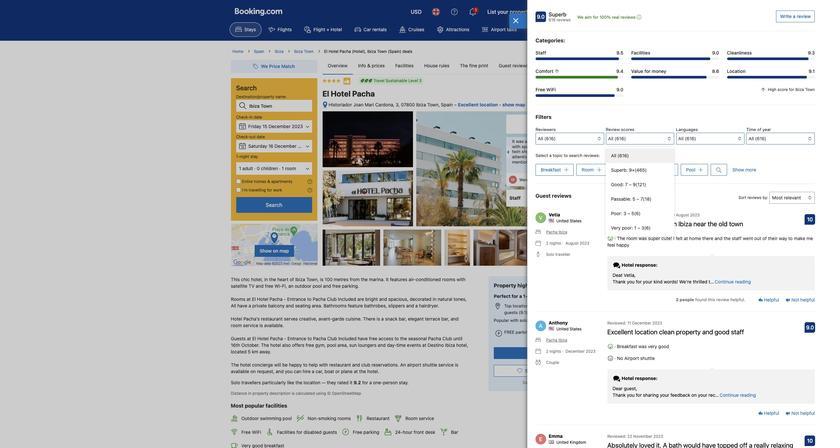 Task type: locate. For each thing, give the bounding box(es) containing it.
2 pacha ibiza from the top
[[546, 338, 567, 343]]

a right had
[[623, 220, 626, 228]]

cute!
[[662, 236, 672, 241]]

review right the write
[[797, 13, 811, 19]]

free left gym,
[[306, 342, 314, 348]]

0 vertical spatial of
[[757, 127, 761, 132]]

reading for dear guest, thank you for sharing your feedback on your rec… continue reading
[[740, 392, 756, 398]]

all (616) for time of year
[[749, 136, 767, 141]]

· left no
[[615, 356, 616, 361]]

continue inside deat vetia, thank you for your kind words! we're thrilled t… continue reading
[[715, 279, 734, 285]]

1 horizontal spatial hotel,
[[456, 342, 468, 348]]

1 not helpful from the top
[[790, 297, 815, 303]]

kingdom for emma
[[570, 440, 586, 445]]

in up the search
[[579, 144, 582, 149]]

1 vertical spatial airport
[[624, 356, 639, 361]]

1 horizontal spatial &
[[367, 63, 371, 68]]

bright
[[365, 296, 378, 302]]

(616) for time of year
[[755, 136, 767, 141]]

search button
[[236, 197, 312, 213]]

pacha ibiza link for vetia
[[536, 229, 567, 235]]

reviewed: left 22
[[607, 434, 626, 439]]

2 vertical spatial 2
[[546, 349, 549, 354]]

t…
[[709, 279, 714, 285]]

it right marina.
[[386, 277, 389, 282]]

thank for dear
[[613, 392, 626, 398]]

all for languages
[[679, 136, 684, 141]]

1 check- from the top
[[236, 115, 250, 120]]

continue inside dear guest, thank you for sharing your feedback on your rec… continue reading
[[720, 392, 739, 398]]

1 all (616) button from the left
[[676, 133, 745, 145]]

reading for deat vetia, thank you for your kind words! we're thrilled t… continue reading
[[735, 279, 751, 285]]

2 all (616) button from the left
[[606, 133, 674, 145]]

solo for solo traveller
[[546, 252, 554, 257]]

was inside "it was a lovely, immaculate hotel with spacious bedroom and walk-in twin shower room. there many attentive and friendly staff (special mention to eric …"
[[516, 139, 524, 144]]

was for · breakfast was very good
[[639, 344, 647, 349]]

1 vertical spatial guest
[[536, 193, 551, 199]]

states for vetia
[[570, 219, 582, 224]]

pool
[[313, 283, 322, 289], [327, 342, 336, 348], [283, 416, 292, 421]]

your right sharing
[[660, 392, 669, 398]]

scored 10 element
[[805, 214, 815, 225], [805, 436, 815, 446]]

pool right gym,
[[327, 342, 336, 348]]

nights up couple on the bottom right
[[550, 349, 561, 354]]

2 for vetia
[[546, 241, 549, 246]]

0 vertical spatial rated superb element
[[549, 11, 571, 18]]

for down property highlights
[[512, 293, 518, 299]]

1 horizontal spatial restaurant
[[329, 362, 351, 368]]

(616) for review scores
[[615, 136, 626, 141]]

0 horizontal spatial search
[[236, 84, 257, 92]]

guests down non-smoking rooms
[[323, 429, 337, 435]]

shuttle inside this chic hotel, in the heart of ibiza town, is 100 metres from the marina. it features air-conditioned rooms with satellite tv and free wi-fi, an outdoor pool and free parking. rooms at el hotel pacha - entrance to pacha club included are bright and spacious, decorated in natural tones, all have a private balcony and seating area. bathrooms feature bathrobes, slippers and a hairdryer. hotel pacha's restaurant serves creative, avant-garde cuisine. there is a snack bar, elegant terrace bar, and room service is available. guests at el hotel pacha - entrance to pacha club included have free access to the seasonal pacha club until 16th october. the hotel also offers free gym, pool area, sun loungers and day-time events at destino ibiza hotel, located 5 km away. the hotel concierge will be happy to help with restaurant and club reservations. an airport shuttle service is available on request, and you can hire a car, boat or plane at the hotel.
[[423, 362, 437, 368]]

all down reviewers
[[538, 136, 543, 141]]

reviewed: for 10
[[607, 434, 626, 439]]

1-night stay
[[236, 154, 258, 159]]

rooms up natural
[[442, 277, 456, 282]]

1 vertical spatial reviewed:
[[607, 321, 626, 326]]

service down the destino
[[438, 362, 454, 368]]

2 united states from the top
[[557, 327, 582, 332]]

1 horizontal spatial stay
[[658, 220, 670, 228]]

0 horizontal spatial wifi
[[252, 429, 261, 435]]

gym,
[[315, 342, 326, 348]]

2 for anthony
[[546, 349, 549, 354]]

excellent inside list of reviews region
[[607, 328, 633, 336]]

room up 24-hour front desk
[[405, 416, 418, 421]]

night
[[240, 154, 249, 159], [528, 293, 539, 299]]

0 vertical spatial united states
[[557, 219, 582, 224]]

0 vertical spatial facilities
[[631, 50, 650, 56]]

scored 9.5 element
[[575, 193, 586, 203]]

2 horizontal spatial free
[[536, 87, 545, 92]]

2 10 from the top
[[807, 438, 813, 444]]

facilities 9.0 meter
[[631, 58, 719, 60]]

restaurant
[[367, 416, 390, 421]]

with left solo
[[510, 318, 519, 323]]

good: 7 – 9 (121)
[[611, 182, 646, 187]]

1-
[[236, 154, 240, 159], [523, 293, 528, 299]]

ibiza link
[[275, 49, 284, 55]]

2 thank from the top
[[613, 392, 626, 398]]

pacha ibiza for anthony
[[546, 338, 567, 343]]

a inside list of reviews region
[[623, 220, 626, 228]]

0 vertical spatial not helpful button
[[786, 297, 815, 303]]

1 united states from the top
[[557, 219, 582, 224]]

super
[[648, 236, 660, 241]]

1 10 from the top
[[807, 217, 813, 223]]

you for anthony
[[627, 392, 635, 398]]

reviewers' choice
[[612, 213, 649, 218]]

8.6
[[712, 68, 719, 74]]

home
[[233, 49, 243, 54]]

location left — on the left of the page
[[304, 380, 320, 386]]

entrance up offers
[[288, 336, 306, 341]]

nights for anthony
[[550, 349, 561, 354]]

0 horizontal spatial 7
[[625, 182, 628, 187]]

helpful for first helpful button from the top of the list of reviews region
[[763, 297, 779, 303]]

continue right t…
[[715, 279, 734, 285]]

august right 29
[[676, 213, 689, 218]]

reviews inside 'link'
[[559, 125, 573, 130]]

solo traveller
[[546, 252, 571, 257]]

2 all (616) button from the left
[[746, 133, 815, 145]]

hotel response: up guest,
[[621, 376, 658, 381]]

united kingdom for wendy
[[539, 178, 569, 182]]

2 hotel response: from the top
[[621, 376, 658, 381]]

solo up distance
[[231, 380, 240, 386]]

all (616) for review scores
[[608, 136, 626, 141]]

hotel, up tv in the bottom left of the page
[[251, 277, 263, 282]]

united states down vetia
[[557, 219, 582, 224]]

thank inside deat vetia, thank you for your kind words! we're thrilled t… continue reading
[[613, 279, 626, 285]]

3 right 1
[[642, 225, 644, 231]]

show more button
[[733, 164, 756, 176]]

guests down "top"
[[504, 310, 518, 315]]

all for time of year
[[749, 136, 754, 141]]

person
[[383, 380, 398, 386]]

united for emma
[[557, 440, 569, 445]]

helpful button
[[758, 297, 779, 303], [758, 410, 779, 417]]

1 horizontal spatial out
[[754, 236, 761, 241]]

1 vertical spatial response:
[[635, 376, 658, 381]]

2 scored 10 element from the top
[[805, 436, 815, 446]]

1 vertical spatial out
[[754, 236, 761, 241]]

1 horizontal spatial travellers
[[529, 318, 548, 323]]

–
[[454, 102, 457, 107], [629, 182, 632, 187], [637, 196, 639, 202], [628, 211, 630, 216], [638, 225, 640, 231]]

your
[[498, 9, 508, 15], [643, 279, 652, 285], [660, 392, 669, 398], [698, 392, 708, 398]]

1 vertical spatial 616
[[551, 125, 557, 130]]

free
[[504, 330, 515, 335]]

1 vertical spatial town,
[[306, 277, 319, 282]]

0 horizontal spatial it
[[386, 277, 389, 282]]

hotel up available
[[240, 362, 251, 368]]

and inside the room was super cute! i felt at home there and the staff went out of their way to make me feel happy
[[715, 236, 723, 241]]

2 states from the top
[[570, 327, 582, 332]]

1 vertical spatial helpful
[[763, 410, 779, 416]]

1 horizontal spatial 7
[[641, 196, 643, 202]]

for left kind
[[636, 279, 642, 285]]

1 horizontal spatial kingdom
[[570, 440, 586, 445]]

0 vertical spatial continue
[[715, 279, 734, 285]]

solo for solo travellers particularly like the location — they rated it 9.2 for a one-person stay.
[[231, 380, 240, 386]]

7 down (121)
[[641, 196, 643, 202]]

100%
[[600, 14, 611, 20]]

in inside search section
[[250, 115, 253, 120]]

on up heart on the bottom left
[[273, 248, 278, 254]]

show inside search section
[[260, 248, 272, 254]]

at inside the room was super cute! i felt at home there and the staff went out of their way to make me feel happy
[[684, 236, 688, 241]]

search down work
[[266, 202, 282, 208]]

cleanliness 9.3 meter
[[727, 58, 815, 60]]

car
[[364, 27, 371, 32]]

0 vertical spatial 5
[[633, 196, 635, 202]]

2 horizontal spatial property
[[676, 328, 701, 336]]

december for 16
[[275, 143, 297, 149]]

thank inside dear guest, thank you for sharing your feedback on your rec… continue reading
[[613, 392, 626, 398]]

ibiza up 2 nights · december 2023
[[559, 338, 567, 343]]

0 horizontal spatial of
[[290, 277, 294, 282]]

show for show on map
[[260, 248, 272, 254]]

thank
[[613, 279, 626, 285], [613, 392, 626, 398]]

united for vetia
[[557, 219, 569, 224]]

staff inside the room was super cute! i felt at home there and the staff went out of their way to make me feel happy
[[732, 236, 742, 241]]

5 right passable:
[[633, 196, 635, 202]]

all (616) button for languages
[[676, 133, 745, 145]]

1 thank from the top
[[613, 279, 626, 285]]

property up most popular facilities
[[253, 391, 269, 396]]

1 vertical spatial you
[[285, 369, 293, 374]]

popular
[[245, 403, 264, 409]]

1 horizontal spatial review
[[797, 13, 811, 19]]

service up desk
[[419, 416, 434, 421]]

shuttle inside list of reviews region
[[640, 356, 655, 361]]

united kingdom inside list of reviews region
[[557, 440, 586, 445]]

you inside this chic hotel, in the heart of ibiza town, is 100 metres from the marina. it features air-conditioned rooms with satellite tv and free wi-fi, an outdoor pool and free parking. rooms at el hotel pacha - entrance to pacha club included are bright and spacious, decorated in natural tones, all have a private balcony and seating area. bathrooms feature bathrobes, slippers and a hairdryer. hotel pacha's restaurant serves creative, avant-garde cuisine. there is a snack bar, elegant terrace bar, and room service is available. guests at el hotel pacha - entrance to pacha club included have free access to the seasonal pacha club until 16th october. the hotel also offers free gym, pool area, sun loungers and day-time events at destino ibiza hotel, located 5 km away. the hotel concierge will be happy to help with restaurant and club reservations. an airport shuttle service is available on request, and you can hire a car, boat or plane at the hotel.
[[285, 369, 293, 374]]

hairdryer.
[[419, 303, 439, 309]]

shuttle right the airport
[[423, 362, 437, 368]]

restaurant up available. at the bottom left of page
[[261, 316, 283, 322]]

thank down the deat
[[613, 279, 626, 285]]

town, inside this chic hotel, in the heart of ibiza town, is 100 metres from the marina. it features air-conditioned rooms with satellite tv and free wi-fi, an outdoor pool and free parking. rooms at el hotel pacha - entrance to pacha club included are bright and spacious, decorated in natural tones, all have a private balcony and seating area. bathrooms feature bathrobes, slippers and a hairdryer. hotel pacha's restaurant serves creative, avant-garde cuisine. there is a snack bar, elegant terrace bar, and room service is available. guests at el hotel pacha - entrance to pacha club included have free access to the seasonal pacha club until 16th october. the hotel also offers free gym, pool area, sun loungers and day-time events at destino ibiza hotel, located 5 km away. the hotel concierge will be happy to help with restaurant and club reservations. an airport shuttle service is available on request, and you can hire a car, boat or plane at the hotel.
[[306, 277, 319, 282]]

free up loungers
[[369, 336, 377, 341]]

location up good: 7 – 9 (121)
[[615, 167, 633, 173]]

check- for out
[[236, 134, 250, 139]]

kingdom inside list of reviews region
[[570, 440, 586, 445]]

solo inside list of reviews region
[[546, 252, 554, 257]]

to inside "it was a lovely, immaculate hotel with spacious bedroom and walk-in twin shower room. there many attentive and friendly staff (special mention to eric …"
[[530, 159, 534, 164]]

check- for in
[[236, 115, 250, 120]]

filters
[[536, 114, 552, 120]]

24-
[[395, 429, 403, 435]]

reading inside dear guest, thank you for sharing your feedback on your rec… continue reading
[[740, 392, 756, 398]]

map
[[516, 102, 525, 107], [280, 248, 289, 254]]

for inside deat vetia, thank you for your kind words! we're thrilled t… continue reading
[[636, 279, 642, 285]]

reserve button
[[494, 348, 587, 359]]

1 vertical spatial breakfast
[[617, 344, 637, 349]]

(616) up superb:
[[618, 153, 629, 158]]

2023 for reviewed: 29 august 2023
[[690, 213, 700, 218]]

town, right 07800
[[427, 102, 440, 107]]

states for anthony
[[570, 327, 582, 332]]

lists
[[551, 380, 558, 385]]

a inside button
[[793, 13, 796, 19]]

2 check- from the top
[[236, 134, 250, 139]]

you inside dear guest, thank you for sharing your feedback on your rec… continue reading
[[627, 392, 635, 398]]

616 inside 616 reviews 'link'
[[551, 125, 557, 130]]

town down 9.1
[[805, 87, 815, 92]]

united states for anthony
[[557, 327, 582, 332]]

area.
[[312, 303, 322, 309]]

all (616) down time of year
[[749, 136, 767, 141]]

metres
[[334, 277, 349, 282]]

0 vertical spatial search
[[236, 84, 257, 92]]

topic
[[553, 153, 563, 158]]

– for poor: 3 – 5
[[628, 211, 630, 216]]

0 horizontal spatial restaurant
[[261, 316, 283, 322]]

0 vertical spatial states
[[570, 219, 582, 224]]

was inside the room was super cute! i felt at home there and the staff went out of their way to make me feel happy
[[639, 236, 647, 241]]

private
[[252, 303, 267, 309]]

16 up 1-night stay
[[241, 145, 244, 149]]

0 vertical spatial review
[[797, 13, 811, 19]]

1 vertical spatial i
[[674, 236, 675, 241]]

1 vertical spatial room
[[405, 416, 418, 421]]

1 vertical spatial included
[[338, 336, 357, 341]]

2023 for reviewed: 11 december 2023
[[653, 321, 662, 326]]

mari
[[365, 102, 374, 107]]

location inside list of reviews region
[[635, 328, 658, 336]]

0 vertical spatial 2
[[546, 241, 549, 246]]

show more
[[733, 167, 756, 173]]

the fine print
[[460, 63, 488, 68]]

0 vertical spatial -
[[499, 102, 501, 107]]

0 horizontal spatial out
[[250, 134, 256, 139]]

in up the hairdryer.
[[433, 296, 437, 302]]

travel sustainable level 3
[[373, 78, 422, 83]]

home link
[[233, 49, 243, 55]]

airport left taxis
[[491, 27, 506, 32]]

1 all (616) button from the left
[[536, 133, 604, 145]]

1 vertical spatial (6)
[[644, 225, 651, 231]]

on inside search section
[[273, 248, 278, 254]]

desk
[[425, 429, 435, 435]]

search section
[[228, 55, 320, 267]]

hour
[[403, 429, 413, 435]]

hotel response: up vetia,
[[621, 262, 658, 268]]

facilities down deals
[[395, 63, 414, 68]]

2 pacha ibiza link from the top
[[536, 338, 567, 344]]

2 response: from the top
[[635, 376, 658, 381]]

entrance
[[287, 296, 306, 302], [288, 336, 306, 341]]

words!
[[664, 279, 678, 285]]

comfort
[[536, 68, 554, 74]]

guest reviews (616)
[[499, 63, 541, 68]]

august
[[676, 213, 689, 218], [566, 241, 579, 246]]

wendy
[[519, 178, 532, 182]]

rated superb element inside 616 reviews 'link'
[[510, 118, 573, 126]]

facilities down swimming
[[277, 429, 295, 435]]

0 horizontal spatial happy
[[289, 362, 302, 368]]

1 vertical spatial not
[[792, 410, 799, 416]]

all (616) down the review scores
[[608, 136, 626, 141]]

offers
[[292, 342, 304, 348]]

0 vertical spatial helpful button
[[758, 297, 779, 303]]

0 vertical spatial guests
[[504, 310, 518, 315]]

you inside deat vetia, thank you for your kind words! we're thrilled t… continue reading
[[627, 279, 635, 285]]

response: for guest,
[[635, 376, 658, 381]]

(616) up 'bedroom'
[[545, 136, 556, 141]]

2 not from the top
[[792, 410, 799, 416]]

1 helpful from the top
[[763, 297, 779, 303]]

reviews right real
[[621, 14, 636, 20]]

1 vertical spatial shuttle
[[423, 362, 437, 368]]

date up saturday
[[257, 134, 265, 139]]

0 vertical spatial (6)
[[634, 211, 641, 216]]

marina.
[[369, 277, 385, 282]]

out right went
[[754, 236, 761, 241]]

2 bar, from the left
[[442, 316, 450, 322]]

you for vetia
[[627, 279, 635, 285]]

0 vertical spatial you
[[627, 279, 635, 285]]

free
[[536, 87, 545, 92], [241, 429, 251, 435], [353, 429, 362, 435]]

2 helpful from the top
[[763, 410, 779, 416]]

travellers down available
[[241, 380, 261, 386]]

0 vertical spatial hotel response:
[[621, 262, 658, 268]]

0 horizontal spatial rated
[[337, 380, 349, 386]]

guest reviews
[[536, 193, 572, 199]]

1 vertical spatial 7
[[641, 196, 643, 202]]

room for room service
[[405, 416, 418, 421]]

list
[[487, 9, 496, 15]]

1 pacha ibiza link from the top
[[536, 229, 567, 235]]

house
[[424, 63, 438, 68]]

0 vertical spatial free wifi
[[536, 87, 556, 92]]

kingdom for wendy
[[553, 178, 569, 182]]

available.
[[264, 323, 284, 328]]

all down rooms
[[231, 303, 236, 309]]

2 vertical spatial hotel
[[240, 362, 251, 368]]

and right there
[[715, 236, 723, 241]]

map inside search section
[[280, 248, 289, 254]]

reviews left the we
[[557, 17, 571, 22]]

not helpful
[[790, 297, 815, 303], [790, 410, 815, 416]]

aim
[[585, 14, 592, 20]]

to inside the room was super cute! i felt at home there and the staff went out of their way to make me feel happy
[[789, 236, 793, 241]]

booking.com image
[[235, 8, 282, 16]]

5 left choice
[[632, 211, 634, 216]]

reviewed: for 9.0
[[607, 321, 626, 326]]

friday 15 december 2023
[[248, 124, 303, 129]]

1 not from the top
[[792, 297, 799, 303]]

reviewed: left 29
[[650, 213, 669, 218]]

1 hotel response: from the top
[[621, 262, 658, 268]]

garde
[[332, 316, 344, 322]]

destino
[[428, 342, 444, 348]]

0 horizontal spatial travellers
[[241, 380, 261, 386]]

united
[[539, 178, 551, 182], [557, 219, 569, 224], [557, 327, 569, 332], [557, 440, 569, 445]]

filter reviews region
[[536, 113, 815, 237]]

1 horizontal spatial (6)
[[644, 225, 651, 231]]

rated
[[545, 303, 555, 309], [337, 380, 349, 386]]

top
[[504, 303, 512, 309]]

i
[[607, 220, 609, 228], [674, 236, 675, 241]]

free wifi 9.0 meter
[[536, 94, 624, 97]]

for inside button
[[593, 14, 599, 20]]

0 horizontal spatial &
[[267, 179, 270, 184]]

for left work
[[267, 188, 272, 193]]

1 response: from the top
[[635, 262, 658, 268]]

money
[[652, 68, 667, 74]]

the inside the room was super cute! i felt at home there and the staff went out of their way to make me feel happy
[[724, 236, 731, 241]]

1 not helpful button from the top
[[786, 297, 815, 303]]

walk-
[[568, 144, 579, 149]]

29
[[670, 213, 675, 218]]

help
[[309, 362, 318, 368]]

· right +37
[[562, 241, 563, 246]]

2 nights · december 2023
[[546, 349, 596, 354]]

all (616) button for review scores
[[606, 133, 674, 145]]

united down vetia
[[557, 219, 569, 224]]

show inside button
[[733, 167, 744, 173]]

1 vertical spatial hotel
[[270, 342, 281, 348]]

check-in date
[[236, 115, 262, 120]]

1 helpful from the top
[[801, 297, 815, 303]]

1 vertical spatial room
[[231, 323, 242, 328]]

there
[[702, 236, 714, 241]]

0 vertical spatial rooms
[[442, 277, 456, 282]]

it
[[512, 139, 515, 144], [386, 277, 389, 282]]

facilities up 'value'
[[631, 50, 650, 56]]

for right 'value'
[[645, 68, 651, 74]]

club down the garde
[[327, 336, 337, 341]]

all (616) for languages
[[679, 136, 696, 141]]

(6) up wonderful
[[634, 211, 641, 216]]

reviews left the scored 9.5 "element"
[[552, 193, 572, 199]]

2 vertical spatial was
[[639, 344, 647, 349]]

next image
[[586, 150, 590, 154]]

there down bathrobes,
[[363, 316, 375, 322]]

pacha ibiza link up +37
[[536, 229, 567, 235]]

1 horizontal spatial all (616) button
[[746, 133, 815, 145]]

flights link
[[263, 22, 297, 37]]

united kingdom down emma in the bottom right of the page
[[557, 440, 586, 445]]

1 vertical spatial 2
[[676, 297, 679, 302]]

0 vertical spatial helpful
[[801, 297, 815, 303]]

ibiza right 07800
[[416, 102, 426, 107]]

perfect
[[494, 293, 511, 299]]

616 right scored 9 element
[[549, 17, 556, 22]]

1 vertical spatial location
[[615, 167, 633, 173]]

property
[[494, 283, 516, 289]]

1 vertical spatial stay
[[658, 220, 670, 228]]

make
[[794, 236, 805, 241]]

popular
[[494, 318, 509, 323]]

guest reviews (616) link
[[494, 57, 547, 74]]

0 horizontal spatial hotel,
[[251, 277, 263, 282]]

united up guest reviews
[[539, 178, 551, 182]]

0 horizontal spatial map
[[280, 248, 289, 254]]

7 left 9
[[625, 182, 628, 187]]

with up attentive
[[512, 144, 521, 149]]

0 vertical spatial united kingdom
[[539, 178, 569, 182]]

(6) right 1
[[644, 225, 651, 231]]

happy
[[617, 242, 630, 248], [289, 362, 302, 368]]

rated superb element
[[549, 11, 571, 18], [510, 118, 573, 126]]

0 horizontal spatial guest
[[499, 63, 511, 68]]

0 vertical spatial there
[[550, 149, 561, 154]]

km
[[252, 349, 258, 355]]

1 states from the top
[[570, 219, 582, 224]]

0 horizontal spatial staff
[[510, 195, 521, 201]]

1 pacha ibiza from the top
[[546, 230, 567, 235]]

0 vertical spatial restaurant
[[261, 316, 283, 322]]

we're
[[679, 279, 692, 285]]

for right score
[[789, 87, 794, 92]]

0 vertical spatial 7
[[625, 182, 628, 187]]

pacha ibiza for vetia
[[546, 230, 567, 235]]

date
[[254, 115, 262, 120], [257, 134, 265, 139]]

reading inside deat vetia, thank you for your kind words! we're thrilled t… continue reading
[[735, 279, 751, 285]]

an
[[288, 283, 294, 289]]

response: for vetia,
[[635, 262, 658, 268]]

2 horizontal spatial location
[[635, 328, 658, 336]]

united for anthony
[[557, 327, 569, 332]]

2 horizontal spatial hotel
[[566, 139, 576, 144]]

continue for rec…
[[720, 392, 739, 398]]

– for passable: 5 – 7
[[637, 196, 639, 202]]

hotel response: for vetia,
[[621, 262, 658, 268]]

100
[[325, 277, 333, 282]]

with inside "it was a lovely, immaculate hotel with spacious bedroom and walk-in twin shower room. there many attentive and friendly staff (special mention to eric …"
[[512, 144, 521, 149]]

0 vertical spatial hotel
[[566, 139, 576, 144]]

1 scored 10 element from the top
[[805, 214, 815, 225]]

0 vertical spatial room
[[627, 236, 637, 241]]

to up the time
[[395, 336, 399, 341]]

out inside search section
[[250, 134, 256, 139]]

overview link
[[323, 57, 353, 74]]

continue reading link right rec…
[[720, 392, 756, 399]]

no
[[617, 356, 623, 361]]

helpful
[[801, 297, 815, 303], [801, 410, 815, 416]]

pacha ibiza link for anthony
[[536, 338, 567, 344]]

1 horizontal spatial it
[[512, 139, 515, 144]]

pool right outdoor
[[313, 283, 322, 289]]

show for show more
[[733, 167, 744, 173]]

2 helpful from the top
[[801, 410, 815, 416]]

spain
[[254, 49, 264, 54], [441, 102, 453, 107]]

1 horizontal spatial 15
[[263, 124, 267, 129]]

2 vertical spatial pool
[[283, 416, 292, 421]]

attractions
[[446, 27, 469, 32]]

staff 9.5 meter
[[536, 58, 624, 60]]

continue for t…
[[715, 279, 734, 285]]

2 horizontal spatial pool
[[327, 342, 336, 348]]

2 nights from the top
[[550, 349, 561, 354]]

9.0 inside scored 9 element
[[537, 14, 545, 20]]

1 nights from the top
[[550, 241, 561, 246]]

out inside the room was super cute! i felt at home there and the staff went out of their way to make me feel happy
[[754, 236, 761, 241]]

0 horizontal spatial on
[[251, 369, 256, 374]]



Task type: vqa. For each thing, say whether or not it's contained in the screenshot.
Town
yes



Task type: describe. For each thing, give the bounding box(es) containing it.
reviewed: 11 december 2023
[[607, 321, 662, 326]]

stay!
[[541, 293, 552, 299]]

0 horizontal spatial 15
[[241, 126, 244, 129]]

value for money 8.6 meter
[[631, 76, 719, 79]]

hotel up historiador
[[331, 89, 351, 98]]

1 horizontal spatial free wifi
[[536, 87, 556, 92]]

1 vertical spatial facilities
[[395, 63, 414, 68]]

there inside "it was a lovely, immaculate hotel with spacious bedroom and walk-in twin shower room. there many attentive and friendly staff (special mention to eric …"
[[550, 149, 561, 154]]

a left the car,
[[312, 369, 314, 374]]

the inside the room was super cute! i felt at home there and the staff went out of their way to make me feel happy
[[617, 236, 625, 241]]

and down spacious on the right of the page
[[531, 154, 538, 159]]

all inside this chic hotel, in the heart of ibiza town, is 100 metres from the marina. it features air-conditioned rooms with satellite tv and free wi-fi, an outdoor pool and free parking. rooms at el hotel pacha - entrance to pacha club included are bright and spacious, decorated in natural tones, all have a private balcony and seating area. bathrooms feature bathrobes, slippers and a hairdryer. hotel pacha's restaurant serves creative, avant-garde cuisine. there is a snack bar, elegant terrace bar, and room service is available. guests at el hotel pacha - entrance to pacha club included have free access to the seasonal pacha club until 16th october. the hotel also offers free gym, pool area, sun loungers and day-time events at destino ibiza hotel, located 5 km away. the hotel concierge will be happy to help with restaurant and club reservations. an airport shuttle service is available on request, and you can hire a car, boat or plane at the hotel.
[[231, 303, 236, 309]]

night inside search section
[[240, 154, 249, 159]]

for right 9.2
[[362, 380, 368, 386]]

9.5
[[617, 50, 624, 56]]

2 vertical spatial -
[[284, 336, 286, 341]]

on inside dear guest, thank you for sharing your feedback on your rec… continue reading
[[692, 392, 697, 398]]

is left the 100
[[320, 277, 324, 282]]

in left heart on the bottom left
[[264, 277, 268, 282]]

reserve
[[532, 350, 549, 356]]

0 horizontal spatial location
[[304, 380, 320, 386]]

previous image
[[505, 150, 509, 154]]

satellite
[[231, 283, 247, 289]]

all up superb:
[[611, 153, 616, 158]]

events
[[407, 342, 421, 348]]

show on map
[[260, 248, 289, 254]]

0 horizontal spatial guests
[[323, 429, 337, 435]]

review inside list of reviews region
[[717, 297, 729, 302]]

0 vertical spatial spain
[[254, 49, 264, 54]]

on inside this chic hotel, in the heart of ibiza town, is 100 metres from the marina. it features air-conditioned rooms with satellite tv and free wi-fi, an outdoor pool and free parking. rooms at el hotel pacha - entrance to pacha club included are bright and spacious, decorated in natural tones, all have a private balcony and seating area. bathrooms feature bathrobes, slippers and a hairdryer. hotel pacha's restaurant serves creative, avant-garde cuisine. there is a snack bar, elegant terrace bar, and room service is available. guests at el hotel pacha - entrance to pacha club included have free access to the seasonal pacha club until 16th october. the hotel also offers free gym, pool area, sun loungers and day-time events at destino ibiza hotel, located 5 km away. the hotel concierge will be happy to help with restaurant and club reservations. an airport shuttle service is available on request, and you can hire a car, boat or plane at the hotel.
[[251, 369, 256, 374]]

0 horizontal spatial service
[[243, 323, 258, 328]]

guest for guest reviews (616)
[[499, 63, 511, 68]]

el up private
[[252, 296, 256, 302]]

ibiza down reviewed: 29 august 2023
[[679, 220, 692, 228]]

the right like
[[296, 380, 302, 386]]

ibiza right spain link
[[275, 49, 284, 54]]

happy inside this chic hotel, in the heart of ibiza town, is 100 metres from the marina. it features air-conditioned rooms with satellite tv and free wi-fi, an outdoor pool and free parking. rooms at el hotel pacha - entrance to pacha club included are bright and spacious, decorated in natural tones, all have a private balcony and seating area. bathrooms feature bathrobes, slippers and a hairdryer. hotel pacha's restaurant serves creative, avant-garde cuisine. there is a snack bar, elegant terrace bar, and room service is available. guests at el hotel pacha - entrance to pacha club included have free access to the seasonal pacha club until 16th october. the hotel also offers free gym, pool area, sun loungers and day-time events at destino ibiza hotel, located 5 km away. the hotel concierge will be happy to help with restaurant and club reservations. an airport shuttle service is available on request, and you can hire a car, boat or plane at the hotel.
[[289, 362, 302, 368]]

access
[[379, 336, 393, 341]]

pacha up reserve
[[546, 338, 558, 343]]

1 vertical spatial travellers
[[241, 380, 261, 386]]

and left club at bottom left
[[352, 362, 360, 368]]

2 not helpful button from the top
[[786, 410, 815, 417]]

and up bathrobes,
[[379, 296, 387, 302]]

december for 11
[[632, 321, 651, 326]]

hotel up away.
[[257, 336, 269, 341]]

reviews inside superb 616 reviews
[[557, 17, 571, 22]]

distance in property description is calculated using © openstreetmap
[[231, 391, 361, 396]]

their
[[768, 236, 778, 241]]

hotel up guest,
[[622, 376, 634, 381]]

club up bathrooms
[[327, 296, 337, 302]]

2 helpful button from the top
[[758, 410, 779, 417]]

1 vertical spatial good
[[658, 344, 669, 349]]

of inside filter reviews region
[[757, 127, 761, 132]]

located
[[231, 349, 247, 355]]

airport inside list of reviews region
[[624, 356, 639, 361]]

0 horizontal spatial breakfast
[[541, 167, 561, 173]]

pacha up +37
[[546, 230, 558, 235]]

solo
[[520, 318, 528, 323]]

hotel up overview
[[329, 49, 339, 54]]

property for list your property
[[510, 9, 531, 15]]

1 vertical spatial 5
[[632, 211, 634, 216]]

1 vertical spatial wifi
[[252, 429, 261, 435]]

to up hire
[[303, 362, 308, 368]]

description
[[270, 391, 291, 396]]

scores
[[621, 127, 634, 132]]

review scores
[[606, 127, 634, 132]]

it inside "it was a lovely, immaculate hotel with spacious bedroom and walk-in twin shower room. there many attentive and friendly staff (special mention to eric …"
[[512, 139, 515, 144]]

search inside button
[[266, 202, 282, 208]]

1 horizontal spatial town
[[377, 49, 387, 54]]

1 horizontal spatial location
[[480, 102, 498, 107]]

the down club at bottom left
[[359, 369, 366, 374]]

ibiza up outdoor
[[295, 277, 305, 282]]

hire
[[303, 369, 311, 374]]

united kingdom for emma
[[557, 440, 586, 445]]

2 horizontal spatial facilities
[[631, 50, 650, 56]]

saved
[[523, 380, 534, 385]]

– for good: 7 – 9
[[629, 182, 632, 187]]

overview
[[328, 63, 348, 68]]

hotel right + in the top of the page
[[331, 27, 342, 32]]

2 horizontal spatial town
[[805, 87, 815, 92]]

616 inside superb 616 reviews
[[549, 17, 556, 22]]

ibiza up 2 nights · august 2023
[[559, 230, 567, 235]]

saved to 7099 lists
[[523, 380, 558, 385]]

el up click to open map view "icon"
[[323, 89, 329, 98]]

1 horizontal spatial staff
[[536, 50, 546, 56]]

0 horizontal spatial (6)
[[634, 211, 641, 216]]

2 horizontal spatial 3
[[642, 225, 644, 231]]

seating
[[295, 303, 311, 309]]

reviews for sort reviews by:
[[748, 195, 762, 200]]

it inside this chic hotel, in the heart of ibiza town, is 100 metres from the marina. it features air-conditioned rooms with satellite tv and free wi-fi, an outdoor pool and free parking. rooms at el hotel pacha - entrance to pacha club included are bright and spacious, decorated in natural tones, all have a private balcony and seating area. bathrooms feature bathrobes, slippers and a hairdryer. hotel pacha's restaurant serves creative, avant-garde cuisine. there is a snack bar, elegant terrace bar, and room service is available. guests at el hotel pacha - entrance to pacha club included have free access to the seasonal pacha club until 16th october. the hotel also offers free gym, pool area, sun loungers and day-time events at destino ibiza hotel, located 5 km away. the hotel concierge will be happy to help with restaurant and club reservations. an airport shuttle service is available on request, and you can hire a car, boat or plane at the hotel.
[[386, 277, 389, 282]]

date for check-out date
[[257, 134, 265, 139]]

2 horizontal spatial service
[[438, 362, 454, 368]]

el up october.
[[252, 336, 256, 341]]

info & prices
[[358, 63, 385, 68]]

property for distance in property description is calculated using © openstreetmap
[[253, 391, 269, 396]]

tv
[[249, 283, 255, 289]]

nights for vetia
[[550, 241, 561, 246]]

pacha up area.
[[313, 296, 326, 302]]

reviews for guest reviews
[[552, 193, 572, 199]]

ibiza town
[[294, 49, 314, 54]]

there inside this chic hotel, in the heart of ibiza town, is 100 metres from the marina. it features air-conditioned rooms with satellite tv and free wi-fi, an outdoor pool and free parking. rooms at el hotel pacha - entrance to pacha club included are bright and spacious, decorated in natural tones, all have a private balcony and seating area. bathrooms feature bathrobes, slippers and a hairdryer. hotel pacha's restaurant serves creative, avant-garde cuisine. there is a snack bar, elegant terrace bar, and room service is available. guests at el hotel pacha - entrance to pacha club included have free access to the seasonal pacha club until 16th october. the hotel also offers free gym, pool area, sun loungers and day-time events at destino ibiza hotel, located 5 km away. the hotel concierge will be happy to help with restaurant and club reservations. an airport shuttle service is available on request, and you can hire a car, boat or plane at the hotel.
[[363, 316, 375, 322]]

pacha up 'balcony'
[[270, 296, 283, 302]]

non-smoking rooms
[[308, 416, 351, 421]]

the right from in the left bottom of the page
[[361, 277, 368, 282]]

and down access
[[378, 342, 386, 348]]

high
[[768, 87, 777, 92]]

pacha up the destino
[[428, 336, 441, 341]]

0 horizontal spatial have
[[237, 303, 247, 309]]

at right rooms
[[247, 296, 251, 302]]

flights
[[278, 27, 292, 32]]

deat
[[613, 273, 623, 278]]

mention
[[512, 159, 528, 164]]

passable: 5 – 7 (18)
[[611, 196, 652, 202]]

0 horizontal spatial i
[[607, 220, 609, 228]]

0 vertical spatial excellent
[[458, 102, 479, 107]]

print
[[479, 63, 488, 68]]

reviews for 616 reviews
[[559, 125, 573, 130]]

breakfast inside list of reviews region
[[617, 344, 637, 349]]

0 horizontal spatial hotel
[[240, 362, 251, 368]]

at right plane
[[354, 369, 358, 374]]

and left seating
[[286, 303, 294, 309]]

continue reading link for dear guest, thank you for sharing your feedback on your rec… continue reading
[[720, 392, 756, 399]]

home
[[689, 236, 701, 241]]

1 vertical spatial pool
[[327, 342, 336, 348]]

wi-
[[275, 283, 282, 289]]

click to open map view image
[[323, 101, 327, 109]]

ibiza right score
[[795, 87, 804, 92]]

historiador joan mari cardona, 3, 07800 ibiza town, spain – excellent location - show map
[[329, 102, 525, 107]]

and up until
[[451, 316, 459, 322]]

1 vertical spatial restaurant
[[329, 362, 351, 368]]

and down the will
[[276, 369, 284, 374]]

house rules
[[424, 63, 450, 68]]

all (616) button for time of year
[[746, 133, 815, 145]]

9.0 inside "scored 9.0" element
[[806, 325, 814, 331]]

1 horizontal spatial 16
[[268, 143, 273, 149]]

1 vertical spatial staff
[[510, 195, 521, 201]]

1 vertical spatial 1-
[[523, 293, 528, 299]]

the left fine
[[460, 63, 468, 68]]

0 vertical spatial entrance
[[287, 296, 306, 302]]

pacha up joan
[[352, 89, 375, 98]]

plane
[[341, 369, 353, 374]]

club
[[361, 362, 370, 368]]

(special
[[566, 154, 581, 159]]

travelling
[[249, 188, 266, 193]]

0 horizontal spatial rooms
[[338, 416, 351, 421]]

· for ·
[[613, 236, 617, 241]]

stay inside search section
[[250, 154, 258, 159]]

cleanliness
[[727, 50, 752, 56]]

rooms inside this chic hotel, in the heart of ibiza town, is 100 metres from the marina. it features air-conditioned rooms with satellite tv and free wi-fi, an outdoor pool and free parking. rooms at el hotel pacha - entrance to pacha club included are bright and spacious, decorated in natural tones, all have a private balcony and seating area. bathrooms feature bathrobes, slippers and a hairdryer. hotel pacha's restaurant serves creative, avant-garde cuisine. there is a snack bar, elegant terrace bar, and room service is available. guests at el hotel pacha - entrance to pacha club included have free access to the seasonal pacha club until 16th october. the hotel also offers free gym, pool area, sun loungers and day-time events at destino ibiza hotel, located 5 km away. the hotel concierge will be happy to help with restaurant and club reservations. an airport shuttle service is available on request, and you can hire a car, boat or plane at the hotel.
[[442, 277, 456, 282]]

(hotel),
[[352, 49, 366, 54]]

superb 616 reviews
[[549, 12, 571, 22]]

2 not helpful from the top
[[790, 410, 815, 416]]

reviews for guest reviews (616)
[[513, 63, 529, 68]]

list your property
[[487, 9, 531, 15]]

date for check-in date
[[254, 115, 262, 120]]

1 vertical spatial 3
[[624, 211, 626, 216]]

2 vertical spatial staff
[[731, 328, 744, 336]]

serves
[[284, 316, 298, 322]]

united for wendy
[[539, 178, 551, 182]]

reviewed: 29 august 2023
[[650, 213, 700, 218]]

and down the 100
[[323, 283, 331, 289]]

area,
[[338, 342, 348, 348]]

a left topic
[[549, 153, 552, 158]]

rated inside top location: highly rated by recent guests (9.1)
[[545, 303, 555, 309]]

your left rec…
[[698, 392, 708, 398]]

(616) down review categories element
[[530, 63, 541, 68]]

1 horizontal spatial spain
[[441, 102, 453, 107]]

0 vertical spatial airport
[[491, 27, 506, 32]]

is down pacha's
[[260, 323, 263, 328]]

staff inside "it was a lovely, immaculate hotel with spacious bedroom and walk-in twin shower room. there many attentive and friendly staff (special mention to eric …"
[[556, 154, 565, 159]]

score
[[778, 87, 788, 92]]

happy inside the room was super cute! i felt at home there and the staff went out of their way to make me feel happy
[[617, 242, 630, 248]]

for left disabled
[[297, 429, 302, 435]]

ibiza right (hotel),
[[367, 49, 376, 54]]

hotel up private
[[257, 296, 268, 302]]

was for the room was super cute! i felt at home there and the staff went out of their way to make me feel happy
[[639, 236, 647, 241]]

most
[[231, 403, 244, 409]]

· right reserve
[[562, 349, 563, 354]]

ibiza town link
[[294, 49, 314, 55]]

info & prices link
[[353, 57, 390, 74]]

and up select a topic to search reviews:
[[560, 144, 567, 149]]

this
[[708, 297, 715, 302]]

room inside the room was super cute! i felt at home there and the staff went out of their way to make me feel happy
[[627, 236, 637, 241]]

dear guest, thank you for sharing your feedback on your rec… continue reading
[[613, 386, 756, 398]]

is left snack
[[377, 316, 380, 322]]

and down "2 people found this review helpful."
[[702, 328, 713, 336]]

5 inside this chic hotel, in the heart of ibiza town, is 100 metres from the marina. it features air-conditioned rooms with satellite tv and free wi-fi, an outdoor pool and free parking. rooms at el hotel pacha - entrance to pacha club included are bright and spacious, decorated in natural tones, all have a private balcony and seating area. bathrooms feature bathrobes, slippers and a hairdryer. hotel pacha's restaurant serves creative, avant-garde cuisine. there is a snack bar, elegant terrace bar, and room service is available. guests at el hotel pacha - entrance to pacha club included have free access to the seasonal pacha club until 16th october. the hotel also offers free gym, pool area, sun loungers and day-time events at destino ibiza hotel, located 5 km away. the hotel concierge will be happy to help with restaurant and club reservations. an airport shuttle service is available on request, and you can hire a car, boat or plane at the hotel.
[[248, 349, 251, 355]]

to down creative,
[[308, 336, 312, 341]]

the fine print link
[[455, 57, 494, 74]]

0 horizontal spatial 16
[[241, 145, 244, 149]]

friday
[[248, 124, 261, 129]]

all (616) for reviewers
[[538, 136, 556, 141]]

saturday
[[248, 143, 267, 149]]

16th
[[231, 342, 240, 348]]

i'm travelling for work
[[242, 188, 282, 193]]

club left until
[[442, 336, 452, 341]]

pacha left (hotel),
[[340, 49, 351, 54]]

1 horizontal spatial free
[[353, 429, 362, 435]]

2023 for reviewed: 22 november 2023
[[654, 434, 663, 439]]

hotel left pacha's
[[231, 316, 242, 322]]

0 horizontal spatial free wifi
[[241, 429, 261, 435]]

scored 9 element
[[536, 12, 546, 22]]

2023 for friday 15 december 2023
[[292, 124, 303, 129]]

feel
[[607, 242, 615, 248]]

el up overview link
[[324, 49, 328, 54]]

close image
[[513, 18, 519, 23]]

0 vertical spatial included
[[338, 296, 356, 302]]

guest for guest reviews
[[536, 193, 551, 199]]

in inside list of reviews region
[[672, 220, 677, 228]]

(616) for languages
[[685, 136, 696, 141]]

valign  initial image
[[343, 77, 351, 85]]

all (616) link
[[606, 149, 674, 163]]

0 vertical spatial wifi
[[546, 87, 556, 92]]

1 vertical spatial have
[[358, 336, 368, 341]]

room inside this chic hotel, in the heart of ibiza town, is 100 metres from the marina. it features air-conditioned rooms with satellite tv and free wi-fi, an outdoor pool and free parking. rooms at el hotel pacha - entrance to pacha club included are bright and spacious, decorated in natural tones, all have a private balcony and seating area. bathrooms feature bathrobes, slippers and a hairdryer. hotel pacha's restaurant serves creative, avant-garde cuisine. there is a snack bar, elegant terrace bar, and room service is available. guests at el hotel pacha - entrance to pacha club included have free access to the seasonal pacha club until 16th october. the hotel also offers free gym, pool area, sun loungers and day-time events at destino ibiza hotel, located 5 km away. the hotel concierge will be happy to help with restaurant and club reservations. an airport shuttle service is available on request, and you can hire a car, boat or plane at the hotel.
[[231, 323, 242, 328]]

non-
[[308, 416, 318, 421]]

hotel inside "it was a lovely, immaculate hotel with spacious bedroom and walk-in twin shower room. there many attentive and friendly staff (special mention to eric …"
[[566, 139, 576, 144]]

1 vertical spatial rated
[[337, 380, 349, 386]]

1 horizontal spatial hotel
[[270, 342, 281, 348]]

a up the location:
[[519, 293, 522, 299]]

hotel response: for guest,
[[621, 376, 658, 381]]

review categories element
[[536, 36, 565, 44]]

· for · no airport shuttle
[[615, 356, 616, 361]]

the up the time
[[400, 336, 407, 341]]

cuisine.
[[346, 316, 362, 322]]

list of reviews region
[[532, 204, 819, 448]]

at down seasonal
[[422, 342, 426, 348]]

all (616) up superb:
[[611, 153, 629, 158]]

hotel up vetia,
[[622, 262, 634, 268]]

the up available
[[231, 362, 239, 368]]

felt
[[676, 236, 683, 241]]

ibiza right ibiza link
[[294, 49, 303, 54]]

1 horizontal spatial location
[[727, 68, 746, 74]]

your right the list
[[498, 9, 508, 15]]

of inside the room was super cute! i felt at home there and the staff went out of their way to make me feel happy
[[763, 236, 767, 241]]

concierge
[[252, 362, 273, 368]]

lovely,
[[529, 139, 541, 144]]

rules
[[439, 63, 450, 68]]

(616) for reviewers
[[545, 136, 556, 141]]

anthony
[[549, 320, 568, 326]]

review inside write a review button
[[797, 13, 811, 19]]

immaculate
[[542, 139, 565, 144]]

rated superb element containing superb
[[549, 11, 571, 18]]

1 vertical spatial hotel,
[[456, 342, 468, 348]]

bathrobes,
[[364, 303, 387, 309]]

for inside search section
[[267, 188, 272, 193]]

all for reviewers
[[538, 136, 543, 141]]

a left one-
[[369, 380, 372, 386]]

2023 for saturday 16 december 2023
[[298, 143, 309, 149]]

(18)
[[643, 196, 652, 202]]

popular with solo travellers
[[494, 318, 548, 323]]

until
[[453, 336, 463, 341]]

stay inside list of reviews region
[[658, 220, 670, 228]]

is down like
[[292, 391, 295, 396]]

0 horizontal spatial free
[[241, 429, 251, 435]]

reviews inside button
[[621, 14, 636, 20]]

free left wi-
[[265, 283, 273, 289]]

to right topic
[[564, 153, 568, 158]]

scored 9.0 element
[[805, 322, 815, 333]]

at up october.
[[247, 336, 251, 341]]

in right distance
[[248, 391, 252, 396]]

hotel.
[[367, 369, 379, 374]]

the up wi-
[[269, 277, 276, 282]]

0 horizontal spatial facilities
[[277, 429, 295, 435]]

i inside the room was super cute! i felt at home there and the staff went out of their way to make me feel happy
[[674, 236, 675, 241]]

in inside "it was a lovely, immaculate hotel with spacious bedroom and walk-in twin shower room. there many attentive and friendly staff (special mention to eric …"
[[579, 144, 582, 149]]

1 bar, from the left
[[399, 316, 407, 322]]

your inside deat vetia, thank you for your kind words! we're thrilled t… continue reading
[[643, 279, 652, 285]]

0 vertical spatial reviewed:
[[650, 213, 669, 218]]

heart
[[277, 277, 288, 282]]

guests inside top location: highly rated by recent guests (9.1)
[[504, 310, 518, 315]]

continue reading link for deat vetia, thank you for your kind words! we're thrilled t… continue reading
[[715, 279, 751, 285]]

+37
[[548, 244, 559, 251]]

& inside search section
[[267, 179, 270, 184]]

attentive
[[512, 154, 530, 159]]

1 horizontal spatial good
[[715, 328, 730, 336]]

pacha up gym,
[[313, 336, 326, 341]]

2 vertical spatial service
[[419, 416, 434, 421]]

a left private
[[249, 303, 251, 309]]

the left old
[[708, 220, 717, 228]]

0 vertical spatial town,
[[427, 102, 440, 107]]

and right tv in the bottom left of the page
[[256, 283, 264, 289]]

1 horizontal spatial map
[[516, 102, 525, 107]]

december for 15
[[269, 124, 291, 129]]

a left snack
[[381, 316, 384, 322]]

it was a lovely, immaculate hotel with spacious bedroom and walk-in twin shower room. there many attentive and friendly staff (special mention to eric …
[[512, 139, 582, 164]]

with up tones,
[[457, 277, 466, 282]]

facilities
[[266, 403, 287, 409]]

is down until
[[455, 362, 458, 368]]

comfort 9.4 meter
[[536, 76, 624, 79]]

property inside list of reviews region
[[676, 328, 701, 336]]

9.3
[[808, 50, 815, 56]]

thank for deat
[[613, 279, 626, 285]]

travel
[[373, 78, 385, 83]]

i had a wonderful stay in ibiza near the old town
[[607, 220, 743, 228]]

of inside this chic hotel, in the heart of ibiza town, is 100 metres from the marina. it features air-conditioned rooms with satellite tv and free wi-fi, an outdoor pool and free parking. rooms at el hotel pacha - entrance to pacha club included are bright and spacious, decorated in natural tones, all have a private balcony and seating area. bathrooms feature bathrobes, slippers and a hairdryer. hotel pacha's restaurant serves creative, avant-garde cuisine. there is a snack bar, elegant terrace bar, and room service is available. guests at el hotel pacha - entrance to pacha club included have free access to the seasonal pacha club until 16th october. the hotel also offers free gym, pool area, sun loungers and day-time events at destino ibiza hotel, located 5 km away. the hotel concierge will be happy to help with restaurant and club reservations. an airport shuttle service is available on request, and you can hire a car, boat or plane at the hotel.
[[290, 277, 294, 282]]

pacha up also
[[270, 336, 283, 341]]

all (616) button for reviewers
[[536, 133, 604, 145]]

1 horizontal spatial august
[[676, 213, 689, 218]]

to left 7099
[[535, 380, 539, 385]]

1 vertical spatial -
[[284, 296, 286, 302]]

car,
[[316, 369, 323, 374]]

1 horizontal spatial night
[[528, 293, 539, 299]]

room for room
[[582, 167, 594, 173]]

reviewers
[[536, 127, 556, 132]]

1- inside search section
[[236, 154, 240, 159]]

0 horizontal spatial town
[[304, 49, 314, 54]]

1 helpful button from the top
[[758, 297, 779, 303]]

time of year
[[746, 127, 771, 132]]

ibiza down until
[[445, 342, 455, 348]]

helpful for first helpful button from the bottom of the list of reviews region
[[763, 410, 779, 416]]

the up away.
[[261, 342, 269, 348]]

a inside "it was a lovely, immaculate hotel with spacious bedroom and walk-in twin shower room. there many attentive and friendly staff (special mention to eric …"
[[525, 139, 527, 144]]

with up the car,
[[319, 362, 328, 368]]

entire
[[242, 179, 253, 184]]

all for review scores
[[608, 136, 614, 141]]

0 vertical spatial pool
[[313, 283, 322, 289]]

rentals
[[372, 27, 387, 32]]

1 vertical spatial entrance
[[288, 336, 306, 341]]

· for · breakfast was very good
[[615, 344, 616, 349]]

0 vertical spatial travellers
[[529, 318, 548, 323]]

parking!
[[516, 330, 532, 335]]

0 horizontal spatial pool
[[283, 416, 292, 421]]

reviewers'
[[613, 213, 635, 218]]

1 vertical spatial august
[[566, 241, 579, 246]]

for inside dear guest, thank you for sharing your feedback on your rec… continue reading
[[636, 392, 642, 398]]

a down decorated
[[415, 303, 418, 309]]

guests
[[231, 336, 246, 341]]

can
[[294, 369, 301, 374]]

solo travellers particularly like the location — they rated it 9.2 for a one-person stay.
[[231, 380, 409, 386]]

0 vertical spatial 3
[[419, 78, 422, 83]]

and down decorated
[[406, 303, 414, 309]]

united states for vetia
[[557, 219, 582, 224]]

location 9.1 meter
[[727, 76, 815, 79]]

to up seating
[[307, 296, 312, 302]]



